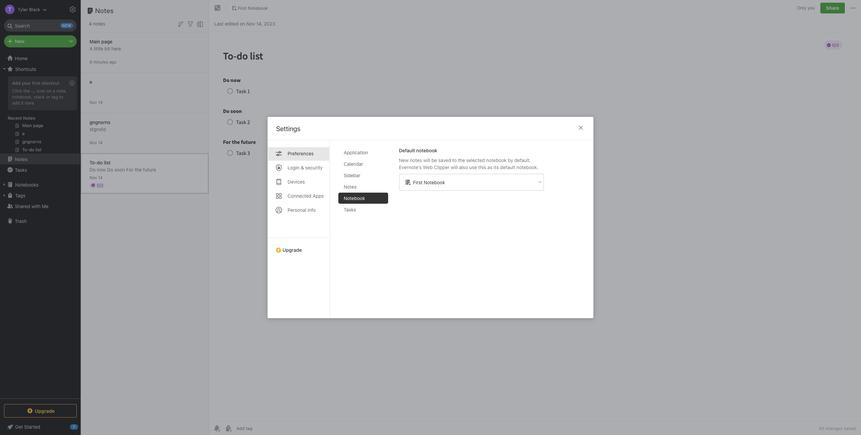 Task type: vqa. For each thing, say whether or not it's contained in the screenshot.
the in To-Do List Do Now Do Soon For The Future
yes



Task type: locate. For each thing, give the bounding box(es) containing it.
little
[[94, 46, 103, 51]]

0 vertical spatial first notebook
[[238, 5, 268, 11]]

0 horizontal spatial do
[[90, 167, 96, 173]]

2 vertical spatial the
[[135, 167, 142, 173]]

1 horizontal spatial new
[[399, 158, 409, 163]]

0 horizontal spatial first
[[238, 5, 247, 11]]

0 horizontal spatial first notebook
[[238, 5, 268, 11]]

do down "to-"
[[90, 167, 96, 173]]

1 vertical spatial first
[[413, 180, 423, 185]]

do
[[97, 160, 103, 165]]

1 horizontal spatial upgrade button
[[268, 238, 330, 256]]

notes inside note list element
[[95, 7, 114, 14]]

0 horizontal spatial the
[[23, 88, 30, 94]]

add
[[12, 100, 20, 106]]

0 horizontal spatial upgrade button
[[4, 405, 77, 418]]

on left a
[[47, 88, 52, 94]]

first inside field
[[413, 180, 423, 185]]

shared with me link
[[0, 201, 80, 212]]

0 horizontal spatial to
[[59, 94, 63, 100]]

the right the for
[[135, 167, 142, 173]]

last
[[214, 21, 224, 26]]

...
[[31, 88, 36, 94]]

0 vertical spatial tasks
[[15, 167, 27, 173]]

to
[[59, 94, 63, 100], [453, 158, 457, 163]]

new inside new notes will be saved to the selected notebook by default. evernote's web clipper will also use this as its default notebook.
[[399, 158, 409, 163]]

notebook up 14,
[[248, 5, 268, 11]]

1 vertical spatial notebook
[[486, 158, 507, 163]]

notes inside tab
[[344, 184, 357, 190]]

Note Editor text field
[[209, 32, 862, 422]]

evernote's
[[399, 165, 422, 170]]

14 down sfgnsfd
[[98, 140, 103, 145]]

4 notes
[[89, 21, 105, 27]]

0 vertical spatial will
[[424, 158, 431, 163]]

tasks up notebooks
[[15, 167, 27, 173]]

2 vertical spatial 14
[[98, 175, 103, 180]]

main page a little bit here
[[90, 39, 121, 51]]

2 nov 14 from the top
[[90, 140, 103, 145]]

1 horizontal spatial tab list
[[339, 147, 394, 318]]

default.
[[515, 158, 531, 163]]

None search field
[[9, 20, 72, 32]]

new inside popup button
[[15, 38, 24, 44]]

0 vertical spatial upgrade button
[[268, 238, 330, 256]]

1 horizontal spatial the
[[135, 167, 142, 173]]

2 horizontal spatial notebook
[[424, 180, 445, 185]]

tag
[[51, 94, 58, 100]]

1 vertical spatial first notebook
[[413, 180, 445, 185]]

14 up 0/3 on the top
[[98, 175, 103, 180]]

0 vertical spatial first
[[238, 5, 247, 11]]

0/3
[[97, 183, 103, 188]]

0 vertical spatial to
[[59, 94, 63, 100]]

new notes will be saved to the selected notebook by default. evernote's web clipper will also use this as its default notebook.
[[399, 158, 539, 170]]

nov 14 for gngnsrns
[[90, 140, 103, 145]]

notebook
[[417, 148, 438, 153], [486, 158, 507, 163]]

Search text field
[[9, 20, 72, 32]]

future
[[143, 167, 156, 173]]

1 horizontal spatial notebook
[[486, 158, 507, 163]]

gngnsrns sfgnsfd
[[90, 119, 110, 132]]

0 horizontal spatial saved
[[439, 158, 451, 163]]

tasks down 'notebook' tab
[[344, 207, 356, 213]]

3 nov 14 from the top
[[90, 175, 103, 180]]

0 horizontal spatial new
[[15, 38, 24, 44]]

1 horizontal spatial tasks
[[344, 207, 356, 213]]

nov up 0/3 on the top
[[90, 175, 97, 180]]

Default notebook field
[[399, 174, 545, 191]]

only you
[[798, 5, 816, 11]]

note,
[[56, 88, 67, 94]]

1 horizontal spatial notes
[[410, 158, 422, 163]]

nov 14 up 0/3 on the top
[[90, 175, 103, 180]]

0 vertical spatial new
[[15, 38, 24, 44]]

will left the also on the right of the page
[[451, 165, 458, 170]]

notes up evernote's
[[410, 158, 422, 163]]

0 vertical spatial 14
[[98, 100, 103, 105]]

0 vertical spatial notes
[[93, 21, 105, 27]]

sfgnsfd
[[90, 126, 106, 132]]

1 horizontal spatial first notebook
[[413, 180, 445, 185]]

tasks inside button
[[15, 167, 27, 173]]

0 horizontal spatial notes
[[93, 21, 105, 27]]

1 vertical spatial notes
[[410, 158, 422, 163]]

notes inside new notes will be saved to the selected notebook by default. evernote's web clipper will also use this as its default notebook.
[[410, 158, 422, 163]]

apps
[[313, 193, 324, 199]]

clipper
[[434, 165, 450, 170]]

bit
[[105, 46, 110, 51]]

2 horizontal spatial the
[[458, 158, 465, 163]]

on inside note window "element"
[[240, 21, 245, 26]]

notebook up tasks tab
[[344, 196, 365, 201]]

sidebar
[[344, 173, 361, 178]]

last edited on nov 14, 2023
[[214, 21, 275, 26]]

1 vertical spatial nov 14
[[90, 140, 103, 145]]

1 vertical spatial tasks
[[344, 207, 356, 213]]

1 horizontal spatial upgrade
[[283, 247, 302, 253]]

0 horizontal spatial tab list
[[268, 140, 330, 318]]

notebook tab
[[339, 193, 388, 204]]

first notebook inside field
[[413, 180, 445, 185]]

group
[[0, 74, 80, 157]]

the inside to-do list do now do soon for the future
[[135, 167, 142, 173]]

1 horizontal spatial do
[[107, 167, 113, 173]]

notebook up its
[[486, 158, 507, 163]]

sidebar tab
[[339, 170, 388, 181]]

2 14 from the top
[[98, 140, 103, 145]]

0 horizontal spatial notebook
[[248, 5, 268, 11]]

0 vertical spatial notebook
[[417, 148, 438, 153]]

saved inside new notes will be saved to the selected notebook by default. evernote's web clipper will also use this as its default notebook.
[[439, 158, 451, 163]]

1 vertical spatial 14
[[98, 140, 103, 145]]

upgrade inside tab list
[[283, 247, 302, 253]]

to right be
[[453, 158, 457, 163]]

1 vertical spatial will
[[451, 165, 458, 170]]

notebook inside button
[[248, 5, 268, 11]]

notes inside note list element
[[93, 21, 105, 27]]

me
[[42, 203, 49, 209]]

web
[[423, 165, 433, 170]]

notes right 4
[[93, 21, 105, 27]]

1 horizontal spatial will
[[451, 165, 458, 170]]

share button
[[821, 3, 846, 13]]

first down evernote's
[[413, 180, 423, 185]]

notebook up be
[[417, 148, 438, 153]]

notebook
[[248, 5, 268, 11], [424, 180, 445, 185], [344, 196, 365, 201]]

note window element
[[209, 0, 862, 436]]

shortcuts button
[[0, 64, 80, 74]]

nov 14 down sfgnsfd
[[90, 140, 103, 145]]

on
[[240, 21, 245, 26], [47, 88, 52, 94]]

upgrade
[[283, 247, 302, 253], [35, 408, 55, 414]]

to down "note,"
[[59, 94, 63, 100]]

the left ... at the left top
[[23, 88, 30, 94]]

minutes
[[93, 59, 108, 64]]

recent notes
[[8, 115, 35, 121]]

notebook inside new notes will be saved to the selected notebook by default. evernote's web clipper will also use this as its default notebook.
[[486, 158, 507, 163]]

shared with me
[[15, 203, 49, 209]]

first up last edited on nov 14, 2023
[[238, 5, 247, 11]]

notes
[[95, 7, 114, 14], [23, 115, 35, 121], [15, 156, 28, 162], [344, 184, 357, 190]]

1 vertical spatial the
[[458, 158, 465, 163]]

it
[[21, 100, 24, 106]]

new
[[15, 38, 24, 44], [399, 158, 409, 163]]

notes for 4
[[93, 21, 105, 27]]

1 horizontal spatial saved
[[844, 426, 856, 432]]

nov 14 for e
[[90, 100, 103, 105]]

all changes saved
[[820, 426, 856, 432]]

nov
[[247, 21, 255, 26], [90, 100, 97, 105], [90, 140, 97, 145], [90, 175, 97, 180]]

tree
[[0, 53, 81, 399]]

1 nov 14 from the top
[[90, 100, 103, 105]]

1 vertical spatial to
[[453, 158, 457, 163]]

1 vertical spatial upgrade
[[35, 408, 55, 414]]

tasks inside tab
[[344, 207, 356, 213]]

first notebook button
[[230, 3, 270, 13]]

nov 14
[[90, 100, 103, 105], [90, 140, 103, 145], [90, 175, 103, 180]]

first notebook
[[238, 5, 268, 11], [413, 180, 445, 185]]

1 horizontal spatial to
[[453, 158, 457, 163]]

0 horizontal spatial tasks
[[15, 167, 27, 173]]

upgrade button inside tab list
[[268, 238, 330, 256]]

tab list containing application
[[339, 147, 394, 318]]

notes
[[93, 21, 105, 27], [410, 158, 422, 163]]

new up evernote's
[[399, 158, 409, 163]]

the up the also on the right of the page
[[458, 158, 465, 163]]

nov down e
[[90, 100, 97, 105]]

do down 'list'
[[107, 167, 113, 173]]

a
[[90, 46, 93, 51]]

1 vertical spatial notebook
[[424, 180, 445, 185]]

notes up '4 notes'
[[95, 7, 114, 14]]

nov left 14,
[[247, 21, 255, 26]]

0 vertical spatial nov 14
[[90, 100, 103, 105]]

3 14 from the top
[[98, 175, 103, 180]]

0 vertical spatial saved
[[439, 158, 451, 163]]

upgrade button
[[268, 238, 330, 256], [4, 405, 77, 418]]

or
[[46, 94, 50, 100]]

1 horizontal spatial notebook
[[344, 196, 365, 201]]

click the ...
[[12, 88, 36, 94]]

new up the home
[[15, 38, 24, 44]]

notes down sidebar at the left top of page
[[344, 184, 357, 190]]

notes up the tasks button
[[15, 156, 28, 162]]

shared
[[15, 203, 30, 209]]

1 vertical spatial on
[[47, 88, 52, 94]]

0 vertical spatial on
[[240, 21, 245, 26]]

1 horizontal spatial on
[[240, 21, 245, 26]]

14
[[98, 100, 103, 105], [98, 140, 103, 145], [98, 175, 103, 180]]

nov 14 up the gngnsrns
[[90, 100, 103, 105]]

notebook inside tab
[[344, 196, 365, 201]]

first
[[238, 5, 247, 11], [413, 180, 423, 185]]

0 vertical spatial notebook
[[248, 5, 268, 11]]

0 horizontal spatial on
[[47, 88, 52, 94]]

first notebook down web on the top of the page
[[413, 180, 445, 185]]

notebook down web on the top of the page
[[424, 180, 445, 185]]

2 vertical spatial nov 14
[[90, 175, 103, 180]]

trash
[[15, 218, 27, 224]]

1 vertical spatial saved
[[844, 426, 856, 432]]

1 horizontal spatial first
[[413, 180, 423, 185]]

saved up "clipper"
[[439, 158, 451, 163]]

2 vertical spatial notebook
[[344, 196, 365, 201]]

notes tab
[[339, 181, 388, 193]]

saved right changes
[[844, 426, 856, 432]]

also
[[459, 165, 468, 170]]

1 vertical spatial upgrade button
[[4, 405, 77, 418]]

new for new
[[15, 38, 24, 44]]

login & security
[[288, 165, 323, 171]]

on right edited
[[240, 21, 245, 26]]

tab list containing preferences
[[268, 140, 330, 318]]

0 horizontal spatial will
[[424, 158, 431, 163]]

14 for gngnsrns
[[98, 140, 103, 145]]

will
[[424, 158, 431, 163], [451, 165, 458, 170]]

saved
[[439, 158, 451, 163], [844, 426, 856, 432]]

1 vertical spatial new
[[399, 158, 409, 163]]

0 vertical spatial the
[[23, 88, 30, 94]]

tab list
[[268, 140, 330, 318], [339, 147, 394, 318]]

will up web on the top of the page
[[424, 158, 431, 163]]

1 14 from the top
[[98, 100, 103, 105]]

14 up the gngnsrns
[[98, 100, 103, 105]]

0 vertical spatial upgrade
[[283, 247, 302, 253]]

first notebook up 14,
[[238, 5, 268, 11]]



Task type: describe. For each thing, give the bounding box(es) containing it.
info
[[308, 207, 316, 213]]

devices
[[288, 179, 305, 185]]

recent
[[8, 115, 22, 121]]

use
[[470, 165, 477, 170]]

its
[[494, 165, 499, 170]]

first notebook inside button
[[238, 5, 268, 11]]

close image
[[577, 124, 585, 132]]

0 horizontal spatial notebook
[[417, 148, 438, 153]]

expand notebooks image
[[2, 182, 7, 187]]

nov down sfgnsfd
[[90, 140, 97, 145]]

0 horizontal spatial upgrade
[[35, 408, 55, 414]]

8
[[90, 59, 92, 64]]

default
[[399, 148, 415, 153]]

new button
[[4, 35, 77, 47]]

connected apps
[[288, 193, 324, 199]]

default notebook
[[399, 148, 438, 153]]

expand tags image
[[2, 193, 7, 198]]

this
[[479, 165, 487, 170]]

to-
[[90, 160, 97, 165]]

2 do from the left
[[107, 167, 113, 173]]

main
[[90, 39, 100, 44]]

settings
[[276, 125, 301, 133]]

only
[[798, 5, 807, 11]]

your
[[22, 80, 31, 86]]

tasks button
[[0, 165, 80, 175]]

to inside new notes will be saved to the selected notebook by default. evernote's web clipper will also use this as its default notebook.
[[453, 158, 457, 163]]

page
[[101, 39, 113, 44]]

4
[[89, 21, 92, 27]]

icon on a note, notebook, stack or tag to add it here.
[[12, 88, 67, 106]]

click
[[12, 88, 22, 94]]

soon
[[115, 167, 125, 173]]

stack
[[34, 94, 45, 100]]

notes for new
[[410, 158, 422, 163]]

calendar tab
[[339, 159, 388, 170]]

list
[[104, 160, 111, 165]]

you
[[808, 5, 816, 11]]

nov inside note window "element"
[[247, 21, 255, 26]]

by
[[508, 158, 514, 163]]

add your first shortcut
[[12, 80, 59, 86]]

notebook.
[[517, 165, 539, 170]]

gngnsrns
[[90, 119, 110, 125]]

preferences
[[288, 151, 314, 157]]

on inside icon on a note, notebook, stack or tag to add it here.
[[47, 88, 52, 94]]

connected
[[288, 193, 312, 199]]

with
[[31, 203, 41, 209]]

first
[[32, 80, 40, 86]]

1 do from the left
[[90, 167, 96, 173]]

tags
[[15, 193, 25, 198]]

now
[[97, 167, 106, 173]]

icon
[[37, 88, 45, 94]]

personal info
[[288, 207, 316, 213]]

to-do list do now do soon for the future
[[90, 160, 156, 173]]

all
[[820, 426, 825, 432]]

home
[[15, 55, 28, 61]]

8 minutes ago
[[90, 59, 117, 64]]

to inside icon on a note, notebook, stack or tag to add it here.
[[59, 94, 63, 100]]

group containing add your first shortcut
[[0, 74, 80, 157]]

here
[[111, 46, 121, 51]]

a
[[53, 88, 55, 94]]

&
[[301, 165, 304, 171]]

notes link
[[0, 154, 80, 165]]

home link
[[0, 53, 81, 64]]

personal
[[288, 207, 307, 213]]

settings image
[[69, 5, 77, 13]]

new for new notes will be saved to the selected notebook by default. evernote's web clipper will also use this as its default notebook.
[[399, 158, 409, 163]]

tags button
[[0, 190, 80, 201]]

tasks tab
[[339, 204, 388, 215]]

notebook,
[[12, 94, 33, 100]]

add tag image
[[225, 425, 233, 433]]

shortcuts
[[15, 66, 36, 72]]

first inside button
[[238, 5, 247, 11]]

the inside new notes will be saved to the selected notebook by default. evernote's web clipper will also use this as its default notebook.
[[458, 158, 465, 163]]

note list element
[[81, 0, 209, 436]]

2023
[[264, 21, 275, 26]]

application tab
[[339, 147, 388, 158]]

login
[[288, 165, 300, 171]]

expand note image
[[214, 4, 222, 12]]

edited
[[225, 21, 239, 26]]

application
[[344, 150, 368, 156]]

notebooks link
[[0, 179, 80, 190]]

14 for e
[[98, 100, 103, 105]]

ago
[[109, 59, 117, 64]]

share
[[827, 5, 840, 11]]

be
[[432, 158, 437, 163]]

notebooks
[[15, 182, 39, 188]]

notes right recent
[[23, 115, 35, 121]]

tree containing home
[[0, 53, 81, 399]]

here.
[[25, 100, 35, 106]]

trash link
[[0, 216, 80, 227]]

notebook inside field
[[424, 180, 445, 185]]

as
[[488, 165, 493, 170]]

changes
[[826, 426, 843, 432]]

14,
[[256, 21, 263, 26]]

add a reminder image
[[213, 425, 221, 433]]

saved inside note window "element"
[[844, 426, 856, 432]]

calendar
[[344, 161, 364, 167]]



